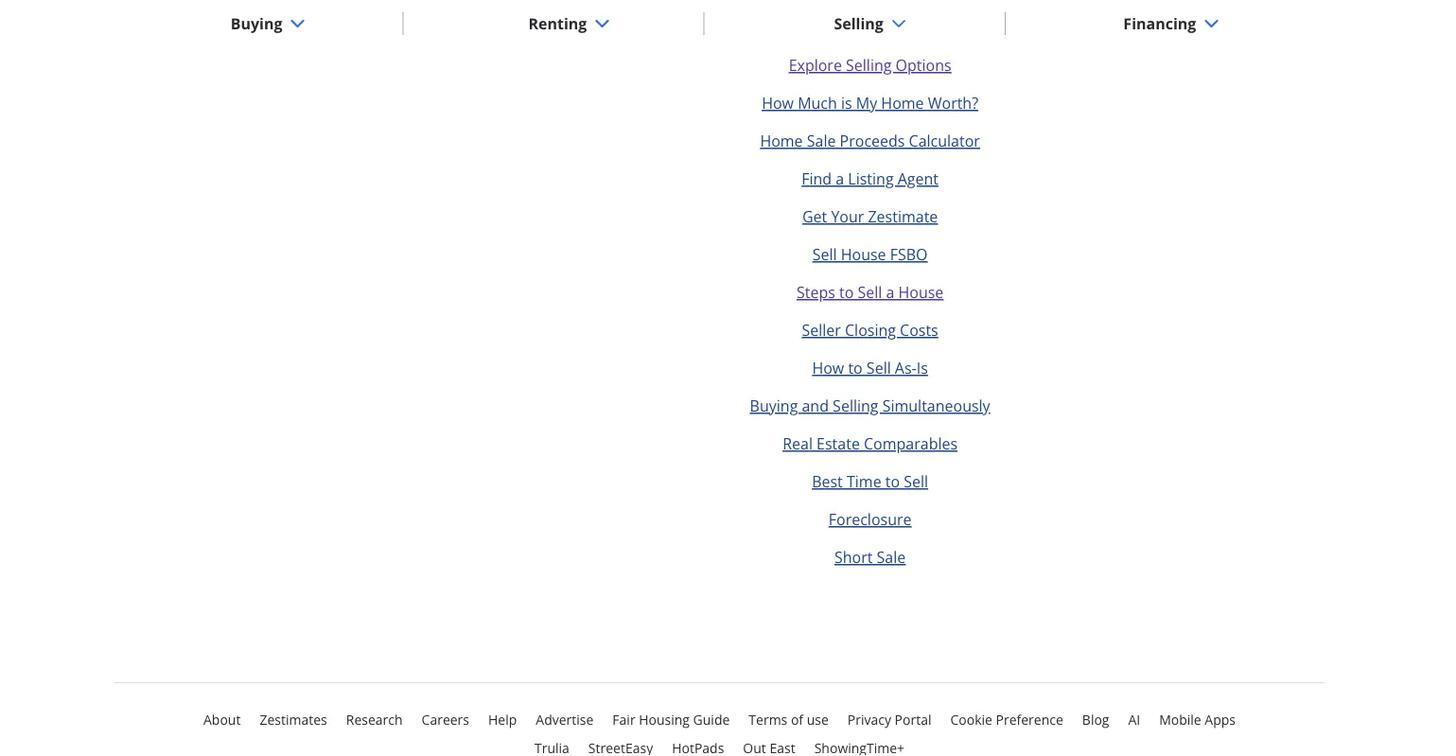 Task type: describe. For each thing, give the bounding box(es) containing it.
seller closing costs link
[[802, 320, 939, 340]]

agent
[[898, 168, 939, 189]]

fair
[[613, 711, 636, 729]]

find a listing agent
[[802, 168, 939, 189]]

1 vertical spatial house
[[899, 282, 944, 302]]

seller closing costs
[[802, 320, 939, 340]]

time
[[847, 471, 882, 492]]

mobile
[[1160, 711, 1202, 729]]

guide
[[694, 711, 730, 729]]

selling inside selling button
[[834, 13, 884, 33]]

sell down 'sell house fsbo' link
[[858, 282, 883, 302]]

get your zestimate link
[[803, 206, 939, 227]]

advertise link
[[536, 708, 594, 731]]

to for how
[[849, 358, 863, 378]]

listing
[[849, 168, 894, 189]]

help link
[[489, 708, 517, 731]]

real estate comparables
[[783, 433, 958, 454]]

sale for short
[[877, 547, 906, 567]]

estate
[[817, 433, 860, 454]]

zestimate
[[869, 206, 939, 227]]

cookie preference link
[[951, 708, 1064, 731]]

apps
[[1205, 711, 1236, 729]]

short
[[835, 547, 873, 567]]

housing
[[639, 711, 690, 729]]

foreclosure
[[829, 509, 912, 530]]

simultaneously
[[883, 396, 991, 416]]

careers
[[422, 711, 470, 729]]

to for steps
[[840, 282, 854, 302]]

steps to sell a house link
[[797, 282, 944, 302]]

my
[[857, 93, 878, 113]]

real
[[783, 433, 813, 454]]

0 vertical spatial home
[[882, 93, 925, 113]]

privacy portal link
[[848, 708, 932, 731]]

cookie preference
[[951, 711, 1064, 729]]

is
[[917, 358, 929, 378]]

about
[[204, 711, 241, 729]]

is
[[842, 93, 853, 113]]

sell house fsbo
[[813, 244, 928, 264]]

proceeds
[[840, 130, 905, 151]]

terms
[[749, 711, 788, 729]]

renting button
[[514, 1, 625, 46]]

worth?
[[928, 93, 979, 113]]

steps to sell a house
[[797, 282, 944, 302]]

explore
[[789, 55, 842, 75]]

get
[[803, 206, 828, 227]]

0 horizontal spatial home
[[761, 130, 803, 151]]

0 vertical spatial a
[[836, 168, 845, 189]]

1 vertical spatial a
[[887, 282, 895, 302]]

real estate comparables link
[[783, 433, 958, 454]]

use
[[807, 711, 829, 729]]

comparables
[[864, 433, 958, 454]]

ai link
[[1129, 708, 1141, 731]]

how much is my home worth? link
[[762, 93, 979, 113]]

help
[[489, 711, 517, 729]]

short sale link
[[835, 547, 906, 567]]

sell left 'as-' at top right
[[867, 358, 892, 378]]

financing
[[1124, 13, 1197, 33]]

preference
[[996, 711, 1064, 729]]

fair housing guide link
[[613, 708, 730, 731]]

portal
[[895, 711, 932, 729]]

closing
[[845, 320, 896, 340]]

buying for buying
[[231, 13, 283, 33]]

buying for buying and selling simultaneously
[[750, 396, 798, 416]]



Task type: vqa. For each thing, say whether or not it's contained in the screenshot.
1.20M
no



Task type: locate. For each thing, give the bounding box(es) containing it.
selling
[[834, 13, 884, 33], [846, 55, 892, 75], [833, 396, 879, 416]]

1 vertical spatial sale
[[877, 547, 906, 567]]

0 horizontal spatial buying
[[231, 13, 283, 33]]

1 vertical spatial to
[[849, 358, 863, 378]]

2 vertical spatial to
[[886, 471, 900, 492]]

1 vertical spatial how
[[813, 358, 845, 378]]

sell down comparables on the right
[[904, 471, 929, 492]]

get your zestimate
[[803, 206, 939, 227]]

ai
[[1129, 711, 1141, 729]]

mobile apps link
[[1160, 708, 1236, 731]]

house up 'steps to sell a house' link
[[841, 244, 887, 264]]

explore selling options
[[789, 55, 952, 75]]

much
[[798, 93, 838, 113]]

buying
[[231, 13, 283, 33], [750, 396, 798, 416]]

costs
[[900, 320, 939, 340]]

a down fsbo
[[887, 282, 895, 302]]

1 horizontal spatial home
[[882, 93, 925, 113]]

0 horizontal spatial sale
[[807, 130, 836, 151]]

home right the my
[[882, 93, 925, 113]]

research
[[346, 711, 403, 729]]

sell up steps
[[813, 244, 837, 264]]

buying inside button
[[231, 13, 283, 33]]

1 horizontal spatial sale
[[877, 547, 906, 567]]

a
[[836, 168, 845, 189], [887, 282, 895, 302]]

how
[[762, 93, 794, 113], [813, 358, 845, 378]]

sell house fsbo link
[[813, 244, 928, 264]]

to
[[840, 282, 854, 302], [849, 358, 863, 378], [886, 471, 900, 492]]

house
[[841, 244, 887, 264], [899, 282, 944, 302]]

how down seller on the top right of page
[[813, 358, 845, 378]]

sale
[[807, 130, 836, 151], [877, 547, 906, 567]]

best time to sell link
[[812, 471, 929, 492]]

1 vertical spatial home
[[761, 130, 803, 151]]

terms of use link
[[749, 708, 829, 731]]

to right the time
[[886, 471, 900, 492]]

blog
[[1083, 711, 1110, 729]]

sale for home
[[807, 130, 836, 151]]

find a listing agent link
[[802, 168, 939, 189]]

calculator
[[909, 130, 981, 151]]

and
[[802, 396, 829, 416]]

a right find
[[836, 168, 845, 189]]

selling up explore selling options
[[834, 13, 884, 33]]

explore selling options link
[[789, 55, 952, 75]]

how for how to sell as-is
[[813, 358, 845, 378]]

how for how much is my home worth?
[[762, 93, 794, 113]]

privacy
[[848, 711, 892, 729]]

0 vertical spatial sale
[[807, 130, 836, 151]]

how to sell as-is
[[813, 358, 929, 378]]

fair housing guide
[[613, 711, 730, 729]]

sale down much
[[807, 130, 836, 151]]

1 vertical spatial selling
[[846, 55, 892, 75]]

find
[[802, 168, 832, 189]]

0 vertical spatial selling
[[834, 13, 884, 33]]

best
[[812, 471, 843, 492]]

of
[[791, 711, 804, 729]]

0 vertical spatial to
[[840, 282, 854, 302]]

your
[[832, 206, 865, 227]]

0 vertical spatial how
[[762, 93, 794, 113]]

mobile apps
[[1160, 711, 1236, 729]]

to right steps
[[840, 282, 854, 302]]

1 vertical spatial buying
[[750, 396, 798, 416]]

financing button
[[1109, 1, 1235, 46]]

0 horizontal spatial a
[[836, 168, 845, 189]]

sell
[[813, 244, 837, 264], [858, 282, 883, 302], [867, 358, 892, 378], [904, 471, 929, 492]]

foreclosure link
[[829, 509, 912, 530]]

zestimates
[[260, 711, 327, 729]]

buying button
[[216, 1, 320, 46]]

steps
[[797, 282, 836, 302]]

0 horizontal spatial house
[[841, 244, 887, 264]]

options
[[896, 55, 952, 75]]

how left much
[[762, 93, 794, 113]]

advertise
[[536, 711, 594, 729]]

to up buying and selling simultaneously link
[[849, 358, 863, 378]]

about link
[[204, 708, 241, 731]]

seller
[[802, 320, 842, 340]]

0 vertical spatial house
[[841, 244, 887, 264]]

buying and selling simultaneously
[[750, 396, 991, 416]]

terms of use
[[749, 711, 829, 729]]

zestimates link
[[260, 708, 327, 731]]

1 horizontal spatial how
[[813, 358, 845, 378]]

short sale
[[835, 547, 906, 567]]

cookie
[[951, 711, 993, 729]]

fsbo
[[891, 244, 928, 264]]

privacy portal
[[848, 711, 932, 729]]

selling button
[[819, 1, 922, 46]]

1 horizontal spatial house
[[899, 282, 944, 302]]

0 horizontal spatial how
[[762, 93, 794, 113]]

as-
[[895, 358, 917, 378]]

1 horizontal spatial a
[[887, 282, 895, 302]]

home
[[882, 93, 925, 113], [761, 130, 803, 151]]

how to sell as-is link
[[813, 358, 929, 378]]

selling up how much is my home worth? "link"
[[846, 55, 892, 75]]

1 horizontal spatial buying
[[750, 396, 798, 416]]

home sale proceeds calculator
[[761, 130, 981, 151]]

careers link
[[422, 708, 470, 731]]

selling right and
[[833, 396, 879, 416]]

0 vertical spatial buying
[[231, 13, 283, 33]]

sale right short
[[877, 547, 906, 567]]

2 vertical spatial selling
[[833, 396, 879, 416]]

how much is my home worth?
[[762, 93, 979, 113]]

blog link
[[1083, 708, 1110, 731]]

home sale proceeds calculator link
[[761, 130, 981, 151]]

buying and selling simultaneously link
[[750, 396, 991, 416]]

research link
[[346, 708, 403, 731]]

house up costs
[[899, 282, 944, 302]]

home up find
[[761, 130, 803, 151]]

best time to sell
[[812, 471, 929, 492]]

renting
[[529, 13, 587, 33]]



